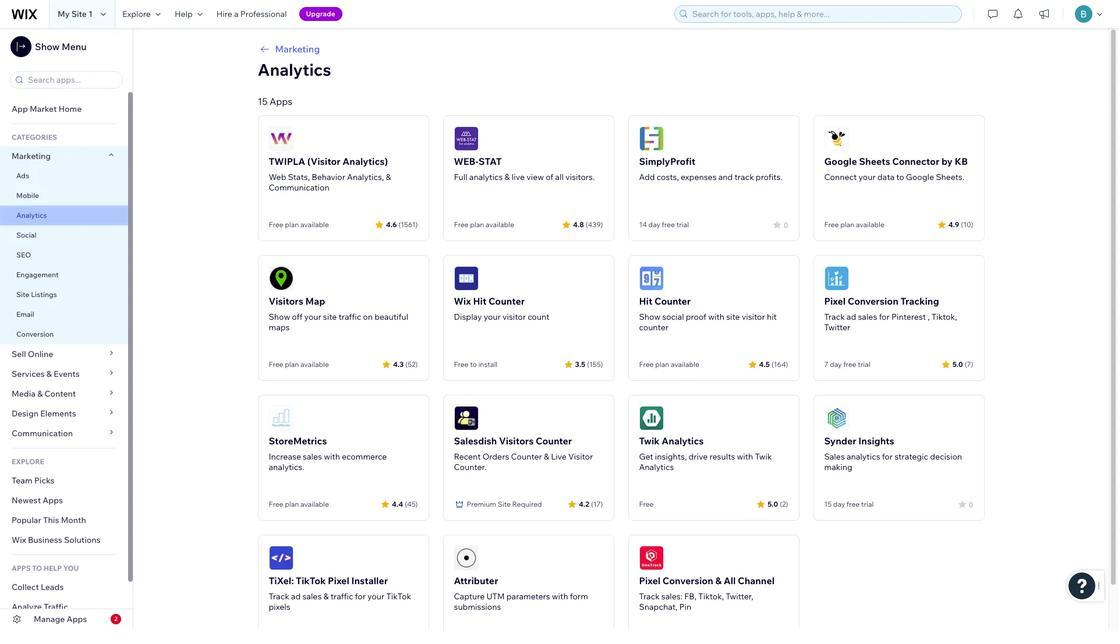 Task type: locate. For each thing, give the bounding box(es) containing it.
site left 1
[[71, 9, 87, 19]]

1 vertical spatial conversion
[[16, 330, 54, 338]]

visitor inside wix hit counter display your visitor count
[[503, 312, 526, 322]]

& left live
[[505, 172, 510, 182]]

2 horizontal spatial pixel
[[824, 295, 846, 307]]

attributer capture utm parameters with form submissions
[[454, 575, 588, 612]]

conversion for pixel conversion tracking
[[848, 295, 899, 307]]

2 vertical spatial site
[[498, 500, 511, 508]]

& right pixels in the left of the page
[[324, 591, 329, 602]]

free plan available down maps
[[269, 360, 329, 369]]

0 horizontal spatial analytics
[[469, 172, 503, 182]]

0 horizontal spatial 5.0
[[768, 499, 778, 508]]

visitor inside the hit counter show social proof with site visitor hit counter
[[742, 312, 765, 322]]

marketing
[[275, 43, 320, 55], [12, 151, 51, 161]]

manage
[[34, 614, 65, 624]]

0 vertical spatial trial
[[677, 220, 689, 229]]

analyze traffic
[[12, 602, 68, 612]]

site inside the hit counter show social proof with site visitor hit counter
[[726, 312, 740, 322]]

0 vertical spatial google
[[824, 156, 857, 167]]

pixel down pixel conversion & all channel logo
[[639, 575, 661, 587]]

1 horizontal spatial wix
[[454, 295, 471, 307]]

tiktok, inside pixel conversion & all channel track sales: fb, tiktok, twitter, snapchat, pin
[[699, 591, 724, 602]]

site listings link
[[0, 285, 128, 305]]

free plan available for increase
[[269, 500, 329, 508]]

all
[[555, 172, 564, 182]]

traffic
[[339, 312, 361, 322], [331, 591, 353, 602]]

twik
[[639, 435, 660, 447], [755, 451, 772, 462]]

0 vertical spatial apps
[[270, 96, 292, 107]]

you
[[63, 564, 79, 573]]

trial down synder insights sales analytics for strategic decision making
[[861, 500, 874, 508]]

plan down connect
[[841, 220, 855, 229]]

trial for costs,
[[677, 220, 689, 229]]

conversion inside pixel conversion & all channel track sales: fb, tiktok, twitter, snapchat, pin
[[663, 575, 713, 587]]

1 horizontal spatial google
[[906, 172, 934, 182]]

storemetrics logo image
[[269, 406, 293, 430]]

seo link
[[0, 245, 128, 265]]

communication down design elements
[[12, 428, 75, 439]]

tiktok down installer on the bottom left
[[386, 591, 411, 602]]

visitor left hit
[[742, 312, 765, 322]]

traffic inside visitors map show off your site traffic on beautiful maps
[[339, 312, 361, 322]]

google up connect
[[824, 156, 857, 167]]

track inside pixel conversion tracking track ad sales for pinterest , tiktok, twitter
[[824, 312, 845, 322]]

available down behavior
[[301, 220, 329, 229]]

4.4 (45)
[[392, 499, 418, 508]]

2 horizontal spatial show
[[639, 312, 661, 322]]

0 horizontal spatial tiktok,
[[699, 591, 724, 602]]

free plan available down counter
[[639, 360, 699, 369]]

with right results at the bottom right of the page
[[737, 451, 753, 462]]

plan for sheets
[[841, 220, 855, 229]]

1 horizontal spatial show
[[269, 312, 290, 322]]

0 horizontal spatial site
[[16, 290, 29, 299]]

hit
[[473, 295, 487, 307], [639, 295, 653, 307]]

free for hit
[[639, 360, 654, 369]]

with left form
[[552, 591, 568, 602]]

0 for simplyprofit
[[784, 220, 788, 229]]

14 day free trial
[[639, 220, 689, 229]]

0 horizontal spatial track
[[269, 591, 289, 602]]

conversion inside pixel conversion tracking track ad sales for pinterest , tiktok, twitter
[[848, 295, 899, 307]]

1 vertical spatial ad
[[291, 591, 301, 602]]

sell online link
[[0, 344, 128, 364]]

tiktok
[[296, 575, 326, 587], [386, 591, 411, 602]]

collect leads
[[12, 582, 64, 592]]

ad down the pixel conversion tracking logo
[[847, 312, 856, 322]]

day right 14
[[649, 220, 660, 229]]

4.9
[[949, 220, 959, 229]]

1 horizontal spatial ad
[[847, 312, 856, 322]]

plan for (visitor
[[285, 220, 299, 229]]

hit up display
[[473, 295, 487, 307]]

0 vertical spatial tiktok,
[[932, 312, 957, 322]]

2 vertical spatial for
[[355, 591, 366, 602]]

premium site required
[[467, 500, 542, 508]]

0 vertical spatial sales
[[858, 312, 877, 322]]

your down installer on the bottom left
[[368, 591, 385, 602]]

your right display
[[484, 312, 501, 322]]

pixel inside pixel conversion & all channel track sales: fb, tiktok, twitter, snapchat, pin
[[639, 575, 661, 587]]

0 vertical spatial wix
[[454, 295, 471, 307]]

0 vertical spatial free
[[662, 220, 675, 229]]

show left social
[[639, 312, 661, 322]]

1 horizontal spatial tiktok
[[386, 591, 411, 602]]

1 horizontal spatial marketing
[[275, 43, 320, 55]]

free for twipla
[[269, 220, 283, 229]]

tixel: tiktok pixel installer track ad sales & traffic for your tiktok pixels
[[269, 575, 411, 612]]

available down the data
[[856, 220, 885, 229]]

pixel conversion & all channel logo image
[[639, 546, 664, 570]]

required
[[512, 500, 542, 508]]

pixel
[[824, 295, 846, 307], [328, 575, 349, 587], [639, 575, 661, 587]]

plan down maps
[[285, 360, 299, 369]]

attributer
[[454, 575, 498, 587]]

your inside wix hit counter display your visitor count
[[484, 312, 501, 322]]

map
[[306, 295, 325, 307]]

ad inside tixel: tiktok pixel installer track ad sales & traffic for your tiktok pixels
[[291, 591, 301, 602]]

free right 7
[[843, 360, 856, 369]]

& inside web-stat full analytics & live view of all visitors.
[[505, 172, 510, 182]]

to left install
[[470, 360, 477, 369]]

plan down "analytics."
[[285, 500, 299, 508]]

2 horizontal spatial track
[[824, 312, 845, 322]]

pixel down the pixel conversion tracking logo
[[824, 295, 846, 307]]

hire a professional link
[[210, 0, 294, 28]]

month
[[61, 515, 86, 525]]

wix inside wix hit counter display your visitor count
[[454, 295, 471, 307]]

to
[[897, 172, 904, 182], [470, 360, 477, 369]]

& left "live"
[[544, 451, 549, 462]]

my
[[58, 9, 70, 19]]

wix inside sidebar element
[[12, 535, 26, 545]]

analytics link
[[0, 206, 128, 225]]

for down installer on the bottom left
[[355, 591, 366, 602]]

site up 'email'
[[16, 290, 29, 299]]

show inside the hit counter show social proof with site visitor hit counter
[[639, 312, 661, 322]]

free to install
[[454, 360, 498, 369]]

pixel conversion & all channel track sales: fb, tiktok, twitter, snapchat, pin
[[639, 575, 775, 612]]

track inside tixel: tiktok pixel installer track ad sales & traffic for your tiktok pixels
[[269, 591, 289, 602]]

1 horizontal spatial pixel
[[639, 575, 661, 587]]

apps
[[270, 96, 292, 107], [43, 495, 63, 506], [67, 614, 87, 624]]

0 horizontal spatial tiktok
[[296, 575, 326, 587]]

5.0 left (2)
[[768, 499, 778, 508]]

twitter
[[824, 322, 850, 333]]

traffic left on
[[339, 312, 361, 322]]

&
[[386, 172, 391, 182], [505, 172, 510, 182], [46, 369, 52, 379], [37, 388, 43, 399], [544, 451, 549, 462], [715, 575, 722, 587], [324, 591, 329, 602]]

mobile link
[[0, 186, 128, 206]]

0 horizontal spatial communication
[[12, 428, 75, 439]]

2 vertical spatial sales
[[303, 591, 322, 602]]

1 vertical spatial wix
[[12, 535, 26, 545]]

pixel left installer on the bottom left
[[328, 575, 349, 587]]

4.8 (439)
[[573, 220, 603, 229]]

sales
[[858, 312, 877, 322], [303, 451, 322, 462], [303, 591, 322, 602]]

proof
[[686, 312, 707, 322]]

ad right pixels in the left of the page
[[291, 591, 301, 602]]

media & content link
[[0, 384, 128, 404]]

sales right pixels in the left of the page
[[303, 591, 322, 602]]

tixel: tiktok pixel installer logo image
[[269, 546, 293, 570]]

analytics down 'stat'
[[469, 172, 503, 182]]

site inside visitors map show off your site traffic on beautiful maps
[[323, 312, 337, 322]]

content
[[45, 388, 76, 399]]

for left pinterest
[[879, 312, 890, 322]]

media
[[12, 388, 36, 399]]

1 vertical spatial analytics
[[847, 451, 880, 462]]

show inside button
[[35, 41, 60, 52]]

Search apps... field
[[24, 72, 119, 88]]

1 horizontal spatial track
[[639, 591, 660, 602]]

available down live
[[486, 220, 514, 229]]

free down connect
[[824, 220, 839, 229]]

7 day free trial
[[824, 360, 871, 369]]

design elements
[[12, 408, 76, 419]]

day right 7
[[830, 360, 842, 369]]

0 horizontal spatial site
[[323, 312, 337, 322]]

1 vertical spatial 15
[[824, 500, 832, 508]]

free down maps
[[269, 360, 283, 369]]

1 horizontal spatial site
[[726, 312, 740, 322]]

tiktok, inside pixel conversion tracking track ad sales for pinterest , tiktok, twitter
[[932, 312, 957, 322]]

& left all
[[715, 575, 722, 587]]

categories
[[12, 133, 57, 142]]

free down counter
[[639, 360, 654, 369]]

traffic down installer on the bottom left
[[331, 591, 353, 602]]

marketing down upgrade 'button'
[[275, 43, 320, 55]]

collect leads link
[[0, 577, 128, 597]]

sales inside pixel conversion tracking track ad sales for pinterest , tiktok, twitter
[[858, 312, 877, 322]]

marketing inside sidebar element
[[12, 151, 51, 161]]

pixel conversion tracking track ad sales for pinterest , tiktok, twitter
[[824, 295, 957, 333]]

1 horizontal spatial apps
[[67, 614, 87, 624]]

free down "analytics."
[[269, 500, 283, 508]]

your
[[859, 172, 876, 182], [304, 312, 321, 322], [484, 312, 501, 322], [368, 591, 385, 602]]

sales inside storemetrics increase sales with ecommerce analytics.
[[303, 451, 322, 462]]

1 vertical spatial free
[[843, 360, 856, 369]]

show for hit counter
[[639, 312, 661, 322]]

show left menu
[[35, 41, 60, 52]]

1 horizontal spatial conversion
[[663, 575, 713, 587]]

1 visitor from the left
[[503, 312, 526, 322]]

visitor left count
[[503, 312, 526, 322]]

synder insights sales analytics for strategic decision making
[[824, 435, 962, 472]]

0 vertical spatial day
[[649, 220, 660, 229]]

free for web-
[[454, 220, 469, 229]]

0 horizontal spatial wix
[[12, 535, 26, 545]]

visitors inside visitors map show off your site traffic on beautiful maps
[[269, 295, 303, 307]]

apps for newest apps
[[43, 495, 63, 506]]

1 vertical spatial site
[[16, 290, 29, 299]]

services & events link
[[0, 364, 128, 384]]

0 vertical spatial communication
[[269, 182, 329, 193]]

15
[[258, 96, 268, 107], [824, 500, 832, 508]]

apps for manage apps
[[67, 614, 87, 624]]

1 vertical spatial marketing
[[12, 151, 51, 161]]

track left sales:
[[639, 591, 660, 602]]

analytics
[[469, 172, 503, 182], [847, 451, 880, 462]]

0 horizontal spatial to
[[470, 360, 477, 369]]

with left ecommerce
[[324, 451, 340, 462]]

available
[[301, 220, 329, 229], [486, 220, 514, 229], [856, 220, 885, 229], [301, 360, 329, 369], [671, 360, 699, 369], [301, 500, 329, 508]]

2 vertical spatial apps
[[67, 614, 87, 624]]

hit inside wix hit counter display your visitor count
[[473, 295, 487, 307]]

2
[[114, 615, 118, 623]]

installer
[[351, 575, 388, 587]]

events
[[54, 369, 80, 379]]

web-stat full analytics & live view of all visitors.
[[454, 156, 595, 182]]

0 vertical spatial site
[[71, 9, 87, 19]]

communication down twipla
[[269, 182, 329, 193]]

1 vertical spatial day
[[830, 360, 842, 369]]

to right the data
[[897, 172, 904, 182]]

2 horizontal spatial apps
[[270, 96, 292, 107]]

0 vertical spatial visitors
[[269, 295, 303, 307]]

online
[[28, 349, 53, 359]]

1 vertical spatial trial
[[858, 360, 871, 369]]

a
[[234, 9, 239, 19]]

0 horizontal spatial visitor
[[503, 312, 526, 322]]

day down making
[[833, 500, 845, 508]]

2 horizontal spatial site
[[498, 500, 511, 508]]

twik up get
[[639, 435, 660, 447]]

conversion up fb,
[[663, 575, 713, 587]]

communication
[[269, 182, 329, 193], [12, 428, 75, 439]]

track
[[735, 172, 754, 182]]

twipla (visitor analytics) logo image
[[269, 126, 293, 151]]

0 vertical spatial traffic
[[339, 312, 361, 322]]

with right proof
[[708, 312, 725, 322]]

hit down the hit counter logo at right
[[639, 295, 653, 307]]

1 horizontal spatial marketing link
[[258, 42, 985, 56]]

available down "analytics."
[[301, 500, 329, 508]]

free
[[662, 220, 675, 229], [843, 360, 856, 369], [847, 500, 860, 508]]

simplyprofit logo image
[[639, 126, 664, 151]]

show
[[35, 41, 60, 52], [269, 312, 290, 322], [639, 312, 661, 322]]

site down "map"
[[323, 312, 337, 322]]

free plan available down "analytics."
[[269, 500, 329, 508]]

popular this month link
[[0, 510, 128, 530]]

2 vertical spatial conversion
[[663, 575, 713, 587]]

2 hit from the left
[[639, 295, 653, 307]]

twik right results at the bottom right of the page
[[755, 451, 772, 462]]

wix down popular
[[12, 535, 26, 545]]

2 visitor from the left
[[742, 312, 765, 322]]

1 vertical spatial tiktok,
[[699, 591, 724, 602]]

1 site from the left
[[323, 312, 337, 322]]

free plan available down stats,
[[269, 220, 329, 229]]

tracking
[[901, 295, 939, 307]]

free plan available down full
[[454, 220, 514, 229]]

free down web
[[269, 220, 283, 229]]

free down full
[[454, 220, 469, 229]]

free for wix
[[454, 360, 469, 369]]

track down the tixel:
[[269, 591, 289, 602]]

0 horizontal spatial conversion
[[16, 330, 54, 338]]

1 vertical spatial 0
[[969, 500, 974, 509]]

home
[[59, 104, 82, 114]]

apps down traffic
[[67, 614, 87, 624]]

1 vertical spatial for
[[882, 451, 893, 462]]

available down proof
[[671, 360, 699, 369]]

trial for tracking
[[858, 360, 871, 369]]

analytics down mobile
[[16, 211, 47, 220]]

visitors up off
[[269, 295, 303, 307]]

trial
[[677, 220, 689, 229], [858, 360, 871, 369], [861, 500, 874, 508]]

2 horizontal spatial conversion
[[848, 295, 899, 307]]

1 horizontal spatial hit
[[639, 295, 653, 307]]

1 horizontal spatial to
[[897, 172, 904, 182]]

available for social
[[671, 360, 699, 369]]

counter
[[489, 295, 525, 307], [655, 295, 691, 307], [536, 435, 572, 447], [511, 451, 542, 462]]

1 vertical spatial visitors
[[499, 435, 534, 447]]

apps inside "link"
[[43, 495, 63, 506]]

marketing down categories
[[12, 151, 51, 161]]

1 vertical spatial sales
[[303, 451, 322, 462]]

app market home link
[[0, 99, 128, 119]]

0 vertical spatial 15
[[258, 96, 268, 107]]

2 site from the left
[[726, 312, 740, 322]]

(10)
[[961, 220, 974, 229]]

free for conversion
[[843, 360, 856, 369]]

pixel inside pixel conversion tracking track ad sales for pinterest , tiktok, twitter
[[824, 295, 846, 307]]

day
[[649, 220, 660, 229], [830, 360, 842, 369], [833, 500, 845, 508]]

tiktok, right fb,
[[699, 591, 724, 602]]

(visitor
[[307, 156, 341, 167]]

free down making
[[847, 500, 860, 508]]

2 vertical spatial free
[[847, 500, 860, 508]]

0 vertical spatial ad
[[847, 312, 856, 322]]

visitors up orders
[[499, 435, 534, 447]]

for inside synder insights sales analytics for strategic decision making
[[882, 451, 893, 462]]

0 vertical spatial tiktok
[[296, 575, 326, 587]]

visitors map show off your site traffic on beautiful maps
[[269, 295, 408, 333]]

analytics up insights,
[[662, 435, 704, 447]]

media & content
[[12, 388, 76, 399]]

apps for 15 apps
[[270, 96, 292, 107]]

0 horizontal spatial ad
[[291, 591, 301, 602]]

plan up wix hit counter logo
[[470, 220, 484, 229]]

1 vertical spatial communication
[[12, 428, 75, 439]]

twik analytics logo image
[[639, 406, 664, 430]]

0 vertical spatial 5.0
[[953, 360, 963, 368]]

channel
[[738, 575, 775, 587]]

plan down counter
[[655, 360, 669, 369]]

5.0 left (7)
[[953, 360, 963, 368]]

0 horizontal spatial apps
[[43, 495, 63, 506]]

1 horizontal spatial visitors
[[499, 435, 534, 447]]

track down the pixel conversion tracking logo
[[824, 312, 845, 322]]

site right proof
[[726, 312, 740, 322]]

for down 'insights'
[[882, 451, 893, 462]]

analytics inside web-stat full analytics & live view of all visitors.
[[469, 172, 503, 182]]

1 horizontal spatial 5.0
[[953, 360, 963, 368]]

newest apps link
[[0, 490, 128, 510]]

free down get
[[639, 500, 654, 508]]

conversion up pinterest
[[848, 295, 899, 307]]

free plan available for map
[[269, 360, 329, 369]]

0 horizontal spatial hit
[[473, 295, 487, 307]]

site right 'premium'
[[498, 500, 511, 508]]

1 hit from the left
[[473, 295, 487, 307]]

free plan available for stat
[[454, 220, 514, 229]]

hire a professional
[[217, 9, 287, 19]]

day for add
[[649, 220, 660, 229]]

1 vertical spatial google
[[906, 172, 934, 182]]

0 vertical spatial 0
[[784, 220, 788, 229]]

1 vertical spatial marketing link
[[0, 146, 128, 166]]

wix up display
[[454, 295, 471, 307]]

0 horizontal spatial show
[[35, 41, 60, 52]]

sell
[[12, 349, 26, 359]]

sales right twitter
[[858, 312, 877, 322]]

show inside visitors map show off your site traffic on beautiful maps
[[269, 312, 290, 322]]

your inside google sheets connector by kb connect your data to google sheets.
[[859, 172, 876, 182]]

0 vertical spatial analytics
[[469, 172, 503, 182]]

0 horizontal spatial twik
[[639, 435, 660, 447]]

apps up 'this'
[[43, 495, 63, 506]]

1 horizontal spatial tiktok,
[[932, 312, 957, 322]]

conversion up the sell online
[[16, 330, 54, 338]]

parameters
[[507, 591, 550, 602]]

apps up twipla (visitor analytics) logo
[[270, 96, 292, 107]]

0 horizontal spatial 0
[[784, 220, 788, 229]]

sales down storemetrics
[[303, 451, 322, 462]]

0 vertical spatial to
[[897, 172, 904, 182]]

1 vertical spatial apps
[[43, 495, 63, 506]]

0 horizontal spatial pixel
[[328, 575, 349, 587]]

2 vertical spatial trial
[[861, 500, 874, 508]]

2 vertical spatial day
[[833, 500, 845, 508]]

communication link
[[0, 423, 128, 443]]

live
[[551, 451, 567, 462]]

free right 14
[[662, 220, 675, 229]]

0 vertical spatial conversion
[[848, 295, 899, 307]]

analytics inside synder insights sales analytics for strategic decision making
[[847, 451, 880, 462]]

1 horizontal spatial site
[[71, 9, 87, 19]]

1 vertical spatial 5.0
[[768, 499, 778, 508]]

trial right 7
[[858, 360, 871, 369]]

analytics inside sidebar element
[[16, 211, 47, 220]]

google down connector at the right top of the page
[[906, 172, 934, 182]]

3.5
[[575, 360, 585, 368]]

0 vertical spatial for
[[879, 312, 890, 322]]

& inside salesdish visitors counter recent orders counter & live visitor counter.
[[544, 451, 549, 462]]

free plan available down connect
[[824, 220, 885, 229]]

analytics down 'insights'
[[847, 451, 880, 462]]

with inside attributer capture utm parameters with form submissions
[[552, 591, 568, 602]]

1 horizontal spatial 15
[[824, 500, 832, 508]]

5.0 for pixel conversion tracking
[[953, 360, 963, 368]]

1 vertical spatial traffic
[[331, 591, 353, 602]]

1 horizontal spatial visitor
[[742, 312, 765, 322]]

hire
[[217, 9, 232, 19]]

Search for tools, apps, help & more... field
[[689, 6, 958, 22]]

your down sheets
[[859, 172, 876, 182]]

attributer logo image
[[454, 546, 478, 570]]



Task type: describe. For each thing, give the bounding box(es) containing it.
sidebar element
[[0, 28, 133, 629]]

0 for synder insights
[[969, 500, 974, 509]]

social
[[662, 312, 684, 322]]

pinterest
[[892, 312, 926, 322]]

traffic
[[44, 602, 68, 612]]

free for insights
[[847, 500, 860, 508]]

available for analytics
[[486, 220, 514, 229]]

analytics for insights
[[847, 451, 880, 462]]

salesdish visitors counter logo image
[[454, 406, 478, 430]]

capture
[[454, 591, 485, 602]]

recent
[[454, 451, 481, 462]]

analytics,
[[347, 172, 384, 182]]

your inside visitors map show off your site traffic on beautiful maps
[[304, 312, 321, 322]]

your inside tixel: tiktok pixel installer track ad sales & traffic for your tiktok pixels
[[368, 591, 385, 602]]

conversion inside sidebar element
[[16, 330, 54, 338]]

wix hit counter logo image
[[454, 266, 478, 291]]

pixel inside tixel: tiktok pixel installer track ad sales & traffic for your tiktok pixels
[[328, 575, 349, 587]]

design elements link
[[0, 404, 128, 423]]

hit counter show social proof with site visitor hit counter
[[639, 295, 777, 333]]

upgrade button
[[299, 7, 342, 21]]

costs,
[[657, 172, 679, 182]]

view
[[527, 172, 544, 182]]

& inside pixel conversion & all channel track sales: fb, tiktok, twitter, snapchat, pin
[[715, 575, 722, 587]]

services & events
[[12, 369, 80, 379]]

results
[[710, 451, 735, 462]]

,
[[928, 312, 930, 322]]

add
[[639, 172, 655, 182]]

pixels
[[269, 602, 290, 612]]

pixel for pixel conversion tracking
[[824, 295, 846, 307]]

traffic inside tixel: tiktok pixel installer track ad sales & traffic for your tiktok pixels
[[331, 591, 353, 602]]

1 vertical spatial to
[[470, 360, 477, 369]]

help
[[175, 9, 193, 19]]

& left events
[[46, 369, 52, 379]]

increase
[[269, 451, 301, 462]]

& right media
[[37, 388, 43, 399]]

free plan available for counter
[[639, 360, 699, 369]]

listings
[[31, 290, 57, 299]]

4.6
[[386, 220, 397, 229]]

connect
[[824, 172, 857, 182]]

1
[[89, 9, 93, 19]]

plan for stat
[[470, 220, 484, 229]]

visitors.
[[566, 172, 595, 182]]

0 horizontal spatial google
[[824, 156, 857, 167]]

4.8
[[573, 220, 584, 229]]

team picks
[[12, 475, 55, 486]]

with inside the hit counter show social proof with site visitor hit counter
[[708, 312, 725, 322]]

for inside tixel: tiktok pixel installer track ad sales & traffic for your tiktok pixels
[[355, 591, 366, 602]]

(2)
[[780, 499, 788, 508]]

(52)
[[406, 360, 418, 368]]

day for conversion
[[830, 360, 842, 369]]

site for premium
[[498, 500, 511, 508]]

15 for 15 apps
[[258, 96, 268, 107]]

wix business solutions
[[12, 535, 101, 545]]

analytics)
[[343, 156, 388, 167]]

hit inside the hit counter show social proof with site visitor hit counter
[[639, 295, 653, 307]]

communication inside sidebar element
[[12, 428, 75, 439]]

free for storemetrics
[[269, 500, 283, 508]]

google sheets connector by kb connect your data to google sheets.
[[824, 156, 968, 182]]

team picks link
[[0, 471, 128, 490]]

free for google
[[824, 220, 839, 229]]

newest apps
[[12, 495, 63, 506]]

beautiful
[[375, 312, 408, 322]]

day for insights
[[833, 500, 845, 508]]

leads
[[41, 582, 64, 592]]

5.0 (2)
[[768, 499, 788, 508]]

submissions
[[454, 602, 501, 612]]

popular this month
[[12, 515, 86, 525]]

menu
[[62, 41, 87, 52]]

on
[[363, 312, 373, 322]]

for inside pixel conversion tracking track ad sales for pinterest , tiktok, twitter
[[879, 312, 890, 322]]

15 apps
[[258, 96, 292, 107]]

explore
[[122, 9, 151, 19]]

7
[[824, 360, 829, 369]]

14
[[639, 220, 647, 229]]

sales inside tixel: tiktok pixel installer track ad sales & traffic for your tiktok pixels
[[303, 591, 322, 602]]

counter inside wix hit counter display your visitor count
[[489, 295, 525, 307]]

email
[[16, 310, 34, 319]]

ecommerce
[[342, 451, 387, 462]]

sheets
[[859, 156, 890, 167]]

insights
[[859, 435, 895, 447]]

1 vertical spatial twik
[[755, 451, 772, 462]]

display
[[454, 312, 482, 322]]

available for off
[[301, 360, 329, 369]]

track inside pixel conversion & all channel track sales: fb, tiktok, twitter, snapchat, pin
[[639, 591, 660, 602]]

with inside storemetrics increase sales with ecommerce analytics.
[[324, 451, 340, 462]]

sheets.
[[936, 172, 965, 182]]

tixel:
[[269, 575, 294, 587]]

4.5 (164)
[[759, 360, 788, 368]]

google sheets connector by kb logo image
[[824, 126, 849, 151]]

(7)
[[965, 360, 974, 368]]

free plan available for sheets
[[824, 220, 885, 229]]

analyze traffic link
[[0, 597, 128, 617]]

and
[[719, 172, 733, 182]]

social link
[[0, 225, 128, 245]]

& inside tixel: tiktok pixel installer track ad sales & traffic for your tiktok pixels
[[324, 591, 329, 602]]

seo
[[16, 250, 31, 259]]

stat
[[479, 156, 502, 167]]

visitor
[[569, 451, 593, 462]]

available for web
[[301, 220, 329, 229]]

free for add
[[662, 220, 675, 229]]

twipla (visitor analytics) web stats, behavior analytics, & communication
[[269, 156, 391, 193]]

0 vertical spatial marketing link
[[258, 42, 985, 56]]

available for with
[[301, 500, 329, 508]]

business
[[28, 535, 62, 545]]

hit
[[767, 312, 777, 322]]

plan for counter
[[655, 360, 669, 369]]

plan for map
[[285, 360, 299, 369]]

newest
[[12, 495, 41, 506]]

analytics up '15 apps'
[[258, 59, 331, 80]]

simplyprofit
[[639, 156, 696, 167]]

count
[[528, 312, 550, 322]]

communication inside twipla (visitor analytics) web stats, behavior analytics, & communication
[[269, 182, 329, 193]]

site inside sidebar element
[[16, 290, 29, 299]]

decision
[[930, 451, 962, 462]]

full
[[454, 172, 467, 182]]

help button
[[168, 0, 210, 28]]

4.4
[[392, 499, 403, 508]]

show for visitors map
[[269, 312, 290, 322]]

social
[[16, 231, 36, 239]]

analytics for stat
[[469, 172, 503, 182]]

available for by
[[856, 220, 885, 229]]

with inside the twik analytics get insights, drive results with twik analytics
[[737, 451, 753, 462]]

pixel for pixel conversion & all channel
[[639, 575, 661, 587]]

wix for hit
[[454, 295, 471, 307]]

& inside twipla (visitor analytics) web stats, behavior analytics, & communication
[[386, 172, 391, 182]]

plan for increase
[[285, 500, 299, 508]]

form
[[570, 591, 588, 602]]

wix for business
[[12, 535, 26, 545]]

analytics left drive
[[639, 462, 674, 472]]

to inside google sheets connector by kb connect your data to google sheets.
[[897, 172, 904, 182]]

0 horizontal spatial marketing link
[[0, 146, 128, 166]]

counter inside the hit counter show social proof with site visitor hit counter
[[655, 295, 691, 307]]

synder
[[824, 435, 857, 447]]

analytics.
[[269, 462, 304, 472]]

simplyprofit add costs, expenses and track profits.
[[639, 156, 783, 182]]

web-stat logo image
[[454, 126, 478, 151]]

0 vertical spatial marketing
[[275, 43, 320, 55]]

5.0 for twik analytics
[[768, 499, 778, 508]]

connector
[[892, 156, 940, 167]]

4.5
[[759, 360, 770, 368]]

web-
[[454, 156, 479, 167]]

visitors inside salesdish visitors counter recent orders counter & live visitor counter.
[[499, 435, 534, 447]]

free plan available for (visitor
[[269, 220, 329, 229]]

app
[[12, 104, 28, 114]]

visitors map logo image
[[269, 266, 293, 291]]

help
[[44, 564, 62, 573]]

free for visitors
[[269, 360, 283, 369]]

5.0 (7)
[[953, 360, 974, 368]]

ad inside pixel conversion tracking track ad sales for pinterest , tiktok, twitter
[[847, 312, 856, 322]]

site for my
[[71, 9, 87, 19]]

trial for sales
[[861, 500, 874, 508]]

engagement link
[[0, 265, 128, 285]]

(439)
[[586, 220, 603, 229]]

conversion for pixel conversion & all channel
[[663, 575, 713, 587]]

hit counter logo image
[[639, 266, 664, 291]]

15 for 15 day free trial
[[824, 500, 832, 508]]

synder insights logo image
[[824, 406, 849, 430]]

pixel conversion tracking logo image
[[824, 266, 849, 291]]



Task type: vqa. For each thing, say whether or not it's contained in the screenshot.
Any
no



